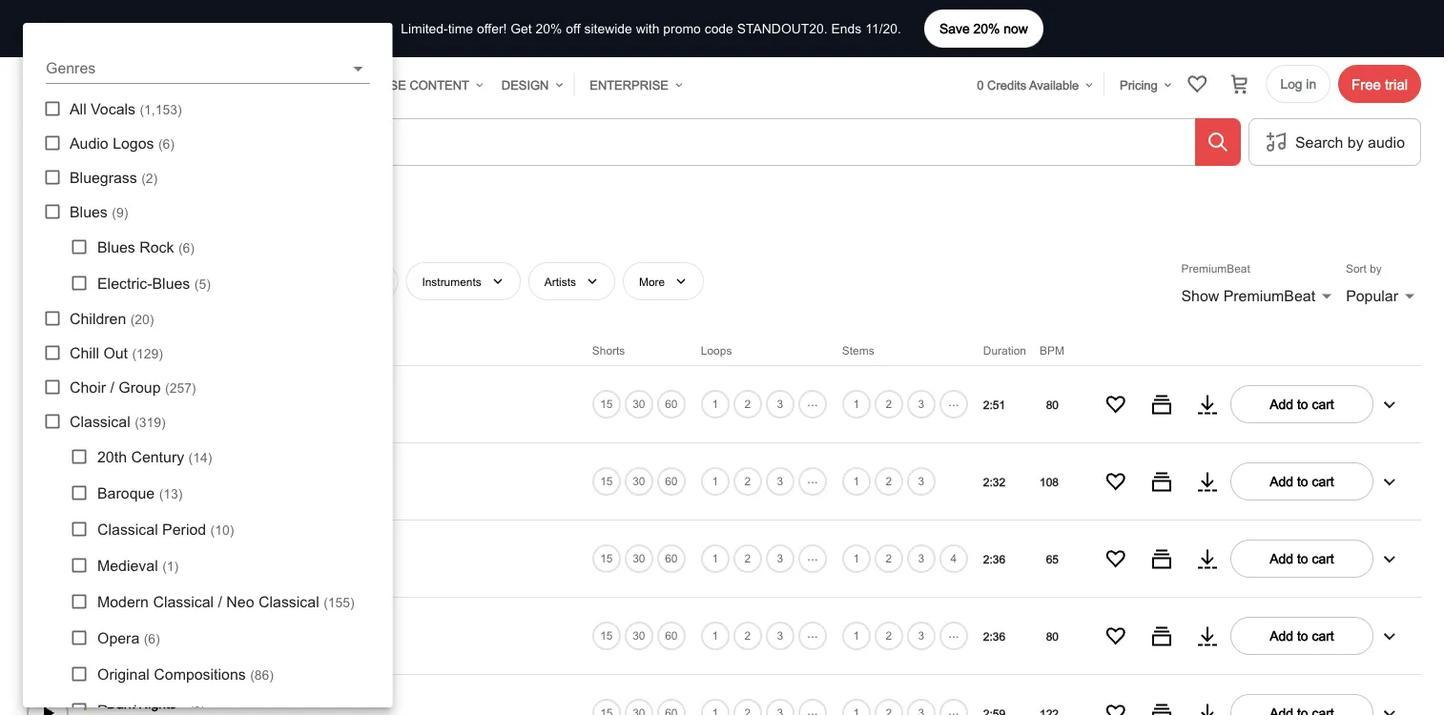 Task type: describe. For each thing, give the bounding box(es) containing it.
promises past link
[[107, 462, 192, 482]]

log in
[[1281, 76, 1317, 92]]

0 horizontal spatial audio
[[70, 134, 108, 152]]

images
[[200, 77, 248, 92]]

get
[[511, 21, 532, 36]]

classical period (10)
[[97, 520, 234, 538]]

out
[[103, 344, 128, 362]]

off
[[566, 21, 581, 36]]

blues for blues rock
[[97, 238, 135, 256]]

opera (6)
[[97, 629, 160, 647]]

open image
[[347, 57, 370, 80]]

magnetize
[[101, 641, 154, 654]]

promises past by big score audio
[[84, 464, 192, 500]]

arise
[[107, 387, 137, 402]]

(257)
[[165, 380, 196, 395]]

add to cart for magnetize music
[[1270, 628, 1334, 643]]

bluegrass
[[70, 168, 137, 186]]

dark nights
[[107, 696, 176, 711]]

genres button
[[23, 262, 116, 300]]

1 similar image from the top
[[1150, 470, 1173, 493]]

original
[[97, 665, 150, 683]]

15 for magnetize music
[[600, 629, 613, 643]]

1 by from the top
[[84, 409, 97, 422]]

hope brings life link
[[107, 617, 205, 636]]

browse content link
[[344, 66, 486, 104]]

bluegrass (2)
[[70, 168, 158, 186]]

compositions
[[154, 665, 246, 683]]

royalty-
[[60, 226, 103, 242]]

images link
[[193, 66, 265, 104]]

30 for big score audio
[[633, 475, 645, 488]]

magnetize music link
[[97, 640, 187, 655]]

artists
[[544, 275, 576, 288]]

logos
[[113, 134, 154, 152]]

sleep
[[107, 542, 141, 557]]

electric-blues (5)
[[97, 274, 211, 292]]

choir
[[70, 378, 106, 396]]

chill
[[70, 344, 99, 362]]

cart image
[[1228, 72, 1251, 95]]

available
[[1029, 77, 1079, 92]]

add for justin breame
[[1270, 551, 1294, 566]]

modern classical / neo classical (155)
[[97, 593, 355, 611]]

(5)
[[194, 276, 211, 291]]

search
[[1295, 133, 1343, 151]]

by beza
[[84, 409, 127, 422]]

pricing
[[1120, 77, 1158, 92]]

to for big score audio
[[1297, 474, 1308, 489]]

stock
[[133, 193, 187, 219]]

limited-time offer! get 20% off sitewide with promo code standout20. ends 11/20.
[[401, 21, 901, 36]]

neo
[[226, 593, 254, 611]]

design
[[502, 77, 549, 92]]

similar image for arise again
[[1150, 393, 1173, 416]]

blues rock (6)
[[97, 238, 195, 256]]

classical up the 'sleep'
[[97, 520, 158, 538]]

enterprise link
[[582, 66, 686, 104]]

save image for past
[[1105, 470, 1128, 493]]

credits
[[987, 77, 1027, 92]]

save image for arise again
[[1105, 393, 1128, 416]]

free trial button
[[1338, 65, 1421, 103]]

11/20.
[[865, 21, 901, 36]]

play track image for sleep
[[24, 535, 72, 583]]

cart for magnetize music
[[1312, 628, 1334, 643]]

life
[[184, 619, 205, 634]]

log
[[1281, 76, 1303, 92]]

time
[[448, 21, 473, 36]]

beza link
[[97, 408, 127, 423]]

music
[[157, 641, 187, 654]]

by magnetize music
[[84, 641, 187, 654]]

children
[[70, 310, 126, 327]]

2:32
[[983, 475, 1006, 488]]

offer!
[[477, 21, 507, 36]]

emotional
[[23, 193, 126, 219]]

in
[[1306, 76, 1317, 92]]

audio
[[1368, 133, 1405, 151]]

2:36 for ...
[[983, 629, 1006, 643]]

century
[[131, 448, 184, 466]]

classical right the neo
[[259, 593, 319, 611]]

more button
[[623, 262, 704, 300]]

(129)
[[132, 346, 163, 361]]

save
[[939, 21, 970, 36]]

0 credits available link
[[970, 66, 1096, 104]]

pricing link
[[1112, 66, 1175, 104]]

60 for 108
[[665, 475, 678, 488]]

blues for blues
[[70, 203, 108, 220]]

score
[[121, 486, 150, 500]]

past
[[166, 464, 192, 480]]

search image
[[1207, 131, 1230, 154]]

(155)
[[323, 595, 355, 610]]

... for magnetize music
[[807, 626, 818, 641]]

play track image for promises
[[24, 458, 72, 505]]

free trial
[[1352, 76, 1408, 92]]

cart for beza
[[1312, 396, 1334, 412]]

0
[[977, 77, 984, 92]]

breame
[[134, 564, 174, 577]]

instruments button
[[406, 262, 521, 300]]

classical up life
[[153, 593, 214, 611]]

30 for beza
[[633, 397, 645, 411]]

add to cart button for big score audio
[[1231, 462, 1374, 501]]

group
[[119, 378, 161, 396]]

(6) for logos
[[158, 136, 175, 151]]

to for beza
[[1297, 396, 1308, 412]]

1 horizontal spatial /
[[218, 593, 222, 611]]

2 similar image from the top
[[1150, 702, 1173, 715]]

add to cart button for beza
[[1231, 385, 1374, 423]]

save 20% now link
[[924, 10, 1043, 48]]

(2)
[[141, 170, 158, 186]]

15 for justin breame
[[600, 552, 613, 565]]

2:36 for 4
[[983, 552, 1006, 565]]

add for magnetize music
[[1270, 628, 1294, 643]]

3 button for 2:32
[[764, 465, 796, 498]]

60 for 80
[[665, 629, 678, 643]]

audio inside 'promises past by big score audio'
[[153, 486, 182, 500]]

tracks
[[168, 226, 204, 242]]

3 play track image from the top
[[24, 612, 72, 660]]

vocals
[[91, 100, 135, 117]]

(14)
[[188, 450, 212, 465]]

try image
[[1196, 470, 1219, 493]]

4 try image from the top
[[1196, 702, 1219, 715]]

2 vertical spatial blues
[[152, 274, 190, 292]]

all vocals (1,153)
[[70, 100, 182, 117]]

add for beza
[[1270, 396, 1294, 412]]



Task type: locate. For each thing, give the bounding box(es) containing it.
1 80 from the top
[[1046, 398, 1059, 411]]

add to cart button
[[1231, 385, 1374, 423], [1231, 462, 1374, 501], [1231, 540, 1374, 578], [1231, 617, 1374, 655]]

arise again
[[107, 387, 174, 402]]

try image
[[1196, 393, 1219, 416], [1196, 547, 1219, 570], [1196, 625, 1219, 647], [1196, 702, 1219, 715]]

3 add to cart from the top
[[1270, 551, 1334, 566]]

0 vertical spatial similar image
[[1150, 393, 1173, 416]]

/ right choir
[[110, 378, 114, 396]]

0 vertical spatial /
[[110, 378, 114, 396]]

blues up royalty-
[[70, 203, 108, 220]]

2 vertical spatial similar image
[[1150, 625, 1173, 647]]

80 down 65
[[1046, 629, 1059, 643]]

similar image
[[1150, 393, 1173, 416], [1150, 547, 1173, 570], [1150, 625, 1173, 647]]

3 60 from the top
[[665, 552, 678, 565]]

artists button
[[528, 262, 615, 300]]

60 button
[[655, 388, 688, 420]]

(6) inside the blues rock (6)
[[178, 240, 195, 255]]

1 vertical spatial 2:36
[[983, 629, 1006, 643]]

1 vertical spatial 80
[[1046, 629, 1059, 643]]

0 vertical spatial blues
[[70, 203, 108, 220]]

2 vertical spatial save image
[[1105, 702, 1128, 715]]

genres
[[39, 275, 76, 288]]

2 vertical spatial play track image
[[24, 612, 72, 660]]

2 3 button from the top
[[764, 620, 796, 652]]

60 inside button
[[665, 397, 678, 410]]

now
[[1004, 21, 1028, 36]]

classical
[[70, 413, 130, 430], [97, 520, 158, 538], [153, 593, 214, 611], [259, 593, 319, 611]]

3 to from the top
[[1297, 551, 1308, 566]]

80 down bpm
[[1046, 398, 1059, 411]]

0 vertical spatial play track image
[[24, 458, 72, 505]]

2 30 from the top
[[633, 475, 645, 488]]

80 for arise again
[[1046, 398, 1059, 411]]

cart for justin breame
[[1312, 551, 1334, 566]]

(6) inside "opera (6)"
[[144, 631, 160, 646]]

enterprise
[[590, 77, 669, 92]]

2 add to cart button from the top
[[1231, 462, 1374, 501]]

3,781
[[23, 226, 56, 242]]

1 to from the top
[[1297, 396, 1308, 412]]

1 horizontal spatial audio
[[153, 486, 182, 500]]

(1,153)
[[140, 102, 182, 117]]

sleep walking link
[[107, 540, 191, 559]]

2 cart from the top
[[1312, 474, 1334, 489]]

add to cart for justin breame
[[1270, 551, 1334, 566]]

play track image
[[24, 458, 72, 505], [24, 535, 72, 583], [24, 612, 72, 660]]

0 horizontal spatial /
[[110, 378, 114, 396]]

0 vertical spatial 80
[[1046, 398, 1059, 411]]

1 save image from the top
[[1105, 470, 1128, 493]]

15 for beza
[[600, 397, 613, 411]]

1 vertical spatial /
[[218, 593, 222, 611]]

to for justin breame
[[1297, 551, 1308, 566]]

modern
[[97, 593, 149, 611]]

original compositions (86)
[[97, 665, 274, 683]]

to for magnetize music
[[1297, 628, 1308, 643]]

by left opera
[[84, 641, 97, 654]]

promises
[[107, 464, 162, 480]]

rock
[[140, 238, 174, 256]]

30
[[633, 397, 645, 411], [633, 475, 645, 488], [633, 552, 645, 565], [633, 629, 645, 643]]

30 for magnetize music
[[633, 629, 645, 643]]

more
[[639, 275, 665, 288]]

cart for big score audio
[[1312, 474, 1334, 489]]

2 save image from the top
[[1105, 547, 1128, 570]]

(6)
[[158, 136, 175, 151], [178, 240, 195, 255], [144, 631, 160, 646]]

by
[[84, 409, 97, 422], [84, 486, 97, 500], [84, 564, 97, 577], [84, 641, 97, 654]]

3 try image from the top
[[1196, 625, 1219, 647]]

2 vertical spatial (6)
[[144, 631, 160, 646]]

3 add to cart button from the top
[[1231, 540, 1374, 578]]

1 horizontal spatial 20%
[[973, 21, 1000, 36]]

0 vertical spatial save image
[[1105, 470, 1128, 493]]

0 vertical spatial 3 button
[[764, 465, 796, 498]]

1 2:36 from the top
[[983, 552, 1006, 565]]

1 vertical spatial audio
[[153, 486, 182, 500]]

play track image left justin
[[24, 535, 72, 583]]

1 20% from the left
[[973, 21, 1000, 36]]

/ left the neo
[[218, 593, 222, 611]]

... for justin breame
[[807, 548, 818, 564]]

20th
[[97, 448, 127, 466]]

search by audio
[[1295, 133, 1405, 151]]

justin breame link
[[97, 563, 174, 578]]

moods button
[[123, 262, 213, 300]]

save image right 65
[[1105, 547, 1128, 570]]

3 button for 2:36
[[764, 620, 796, 652]]

4 add to cart from the top
[[1270, 628, 1334, 643]]

add for big score audio
[[1270, 474, 1294, 489]]

2 15 from the top
[[600, 475, 613, 488]]

20th century (14)
[[97, 448, 212, 466]]

similar image for hope brings life
[[1150, 625, 1173, 647]]

collections image
[[1186, 72, 1209, 95]]

1 vertical spatial similar image
[[1150, 702, 1173, 715]]

2 80 from the top
[[1046, 629, 1059, 643]]

to
[[1297, 396, 1308, 412], [1297, 474, 1308, 489], [1297, 551, 1308, 566], [1297, 628, 1308, 643]]

walking
[[145, 542, 191, 557]]

1 vertical spatial save image
[[1105, 547, 1128, 570]]

...
[[807, 394, 818, 409], [948, 394, 959, 409], [807, 471, 818, 486], [807, 548, 818, 564], [807, 626, 818, 641], [948, 626, 959, 641]]

beza
[[101, 409, 127, 422]]

1 vertical spatial blues
[[97, 238, 135, 256]]

blues (9)
[[70, 203, 128, 220]]

play track image left opera
[[24, 612, 72, 660]]

4 cart from the top
[[1312, 628, 1334, 643]]

65
[[1046, 552, 1059, 565]]

add
[[1270, 396, 1294, 412], [1270, 474, 1294, 489], [1270, 551, 1294, 566], [1270, 628, 1294, 643]]

by inside 'promises past by big score audio'
[[84, 486, 97, 500]]

20% left now
[[973, 21, 1000, 36]]

3 15 from the top
[[600, 552, 613, 565]]

duration
[[983, 344, 1026, 357]]

trial
[[1385, 76, 1408, 92]]

80
[[1046, 398, 1059, 411], [1046, 629, 1059, 643]]

moods
[[139, 275, 174, 288]]

1 vertical spatial play track image
[[24, 535, 72, 583]]

instruments
[[422, 275, 482, 288]]

free
[[103, 226, 126, 242]]

promo
[[663, 21, 701, 36]]

classical down arise
[[70, 413, 130, 430]]

0 horizontal spatial music
[[130, 226, 165, 242]]

by inside sleep walking by justin breame
[[84, 564, 97, 577]]

try image for beza
[[1196, 393, 1219, 416]]

audio down past
[[153, 486, 182, 500]]

by left big
[[84, 486, 97, 500]]

by left beza
[[84, 409, 97, 422]]

1 vertical spatial save image
[[1105, 625, 1128, 647]]

1 3 button from the top
[[764, 465, 796, 498]]

blues
[[70, 203, 108, 220], [97, 238, 135, 256], [152, 274, 190, 292]]

0 credits available
[[977, 77, 1079, 92]]

sleep walking by justin breame
[[84, 542, 191, 577]]

4 by from the top
[[84, 641, 97, 654]]

1 add to cart button from the top
[[1231, 385, 1374, 423]]

3 by from the top
[[84, 564, 97, 577]]

2 play track image from the top
[[24, 535, 72, 583]]

design link
[[494, 66, 566, 104]]

add to cart for beza
[[1270, 396, 1334, 412]]

1 vertical spatial (6)
[[178, 240, 195, 255]]

4 add to cart button from the top
[[1231, 617, 1374, 655]]

2 similar image from the top
[[1150, 547, 1173, 570]]

all
[[70, 100, 87, 117]]

children (20)
[[70, 310, 154, 327]]

ends
[[831, 21, 862, 36]]

1 try image from the top
[[1196, 393, 1219, 416]]

hope brings life
[[107, 619, 205, 634]]

2 add from the top
[[1270, 474, 1294, 489]]

loops
[[701, 344, 732, 357]]

20% left off
[[536, 21, 562, 36]]

electric-
[[97, 274, 152, 292]]

2 add to cart from the top
[[1270, 474, 1334, 489]]

1 15 from the top
[[600, 397, 613, 411]]

0 vertical spatial (6)
[[158, 136, 175, 151]]

video link
[[273, 66, 336, 104]]

classical (319)
[[70, 413, 166, 430]]

save image
[[1105, 393, 1128, 416], [1105, 625, 1128, 647], [1105, 702, 1128, 715]]

music down stock
[[130, 226, 165, 242]]

try image for magnetize music
[[1196, 625, 1219, 647]]

1 cart from the top
[[1312, 396, 1334, 412]]

brings
[[142, 619, 180, 634]]

play track image left big
[[24, 458, 72, 505]]

free
[[1352, 76, 1381, 92]]

1 add from the top
[[1270, 396, 1294, 412]]

2
[[745, 397, 751, 411], [886, 397, 892, 411], [745, 475, 751, 488], [886, 475, 892, 488], [745, 552, 751, 565], [886, 552, 892, 565], [745, 629, 751, 643], [886, 629, 892, 643]]

0 vertical spatial save image
[[1105, 393, 1128, 416]]

(10)
[[210, 522, 234, 538]]

audio logos (6)
[[70, 134, 175, 152]]

3 save image from the top
[[1105, 702, 1128, 715]]

with
[[636, 21, 660, 36]]

similar image
[[1150, 470, 1173, 493], [1150, 702, 1173, 715]]

emotional stock music 3,781 royalty-free music tracks
[[23, 193, 254, 242]]

2 try image from the top
[[1196, 547, 1219, 570]]

15 for big score audio
[[600, 475, 613, 488]]

0 vertical spatial 2:36
[[983, 552, 1006, 565]]

add to cart for big score audio
[[1270, 474, 1334, 489]]

(6) inside audio logos (6)
[[158, 136, 175, 151]]

save image for hope brings life
[[1105, 625, 1128, 647]]

shorts
[[592, 344, 625, 357]]

opera
[[97, 629, 140, 647]]

4 60 from the top
[[665, 629, 678, 643]]

browse content
[[351, 77, 469, 92]]

1 play track image from the top
[[24, 458, 72, 505]]

big score audio link
[[97, 485, 182, 501]]

0 vertical spatial music
[[194, 193, 254, 219]]

audio
[[70, 134, 108, 152], [153, 486, 182, 500]]

4 add from the top
[[1270, 628, 1294, 643]]

save image
[[1105, 470, 1128, 493], [1105, 547, 1128, 570]]

80 for hope brings life
[[1046, 629, 1059, 643]]

log in link
[[1266, 65, 1331, 103]]

save image right the 108
[[1105, 470, 1128, 493]]

1 add to cart from the top
[[1270, 396, 1334, 412]]

0 vertical spatial audio
[[70, 134, 108, 152]]

1 save image from the top
[[1105, 393, 1128, 416]]

blues down (9)
[[97, 238, 135, 256]]

2 save image from the top
[[1105, 625, 1128, 647]]

1 vertical spatial similar image
[[1150, 547, 1173, 570]]

stems
[[842, 344, 874, 357]]

0 vertical spatial similar image
[[1150, 470, 1173, 493]]

add to cart button for magnetize music
[[1231, 617, 1374, 655]]

2 by from the top
[[84, 486, 97, 500]]

60 for 65
[[665, 552, 678, 565]]

save image for walking
[[1105, 547, 1128, 570]]

(13)
[[159, 486, 183, 501]]

3 cart from the top
[[1312, 551, 1334, 566]]

search by audio button
[[1249, 119, 1421, 165]]

shutterstock image
[[23, 72, 177, 95]]

add to cart button for justin breame
[[1231, 540, 1374, 578]]

music up tracks
[[194, 193, 254, 219]]

1
[[712, 397, 718, 411], [853, 397, 860, 411], [712, 475, 718, 488], [853, 475, 860, 488], [712, 552, 718, 565], [853, 552, 860, 565], [712, 629, 718, 643], [853, 629, 860, 643]]

blues left (5) at left
[[152, 274, 190, 292]]

nights
[[139, 696, 176, 711]]

2 to from the top
[[1297, 474, 1308, 489]]

2 60 from the top
[[665, 475, 678, 488]]

1 60 from the top
[[665, 397, 678, 410]]

None text field
[[46, 53, 347, 83]]

hope
[[107, 619, 139, 634]]

try image for justin breame
[[1196, 547, 1219, 570]]

20% inside save 20% now link
[[973, 21, 1000, 36]]

1 vertical spatial music
[[130, 226, 165, 242]]

4
[[951, 552, 957, 565]]

4 15 from the top
[[600, 629, 613, 643]]

2 20% from the left
[[536, 21, 562, 36]]

1 30 from the top
[[633, 397, 645, 411]]

audio down all
[[70, 134, 108, 152]]

(1)
[[162, 559, 179, 574]]

period
[[162, 520, 206, 538]]

3 similar image from the top
[[1150, 625, 1173, 647]]

by left justin
[[84, 564, 97, 577]]

(6) for rock
[[178, 240, 195, 255]]

1 similar image from the top
[[1150, 393, 1173, 416]]

... for beza
[[807, 394, 818, 409]]

(319)
[[135, 414, 166, 430]]

... for big score audio
[[807, 471, 818, 486]]

1 horizontal spatial music
[[194, 193, 254, 219]]

medieval
[[97, 557, 158, 574]]

4 to from the top
[[1297, 628, 1308, 643]]

3 add from the top
[[1270, 551, 1294, 566]]

30 for justin breame
[[633, 552, 645, 565]]

0 horizontal spatial 20%
[[536, 21, 562, 36]]

3 30 from the top
[[633, 552, 645, 565]]

1 vertical spatial 3 button
[[764, 620, 796, 652]]

2 2:36 from the top
[[983, 629, 1006, 643]]

4 30 from the top
[[633, 629, 645, 643]]



Task type: vqa. For each thing, say whether or not it's contained in the screenshot.


